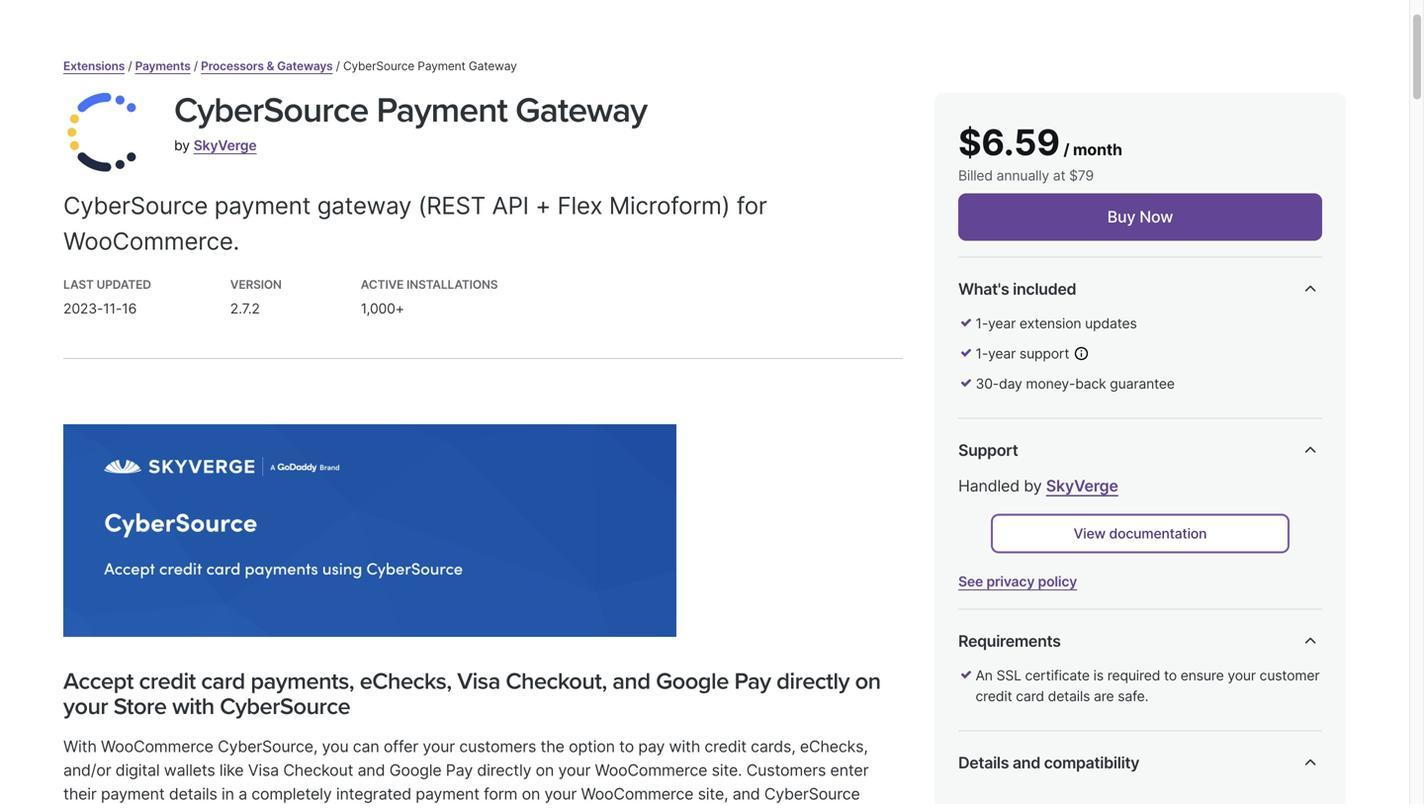 Task type: vqa. For each thing, say whether or not it's contained in the screenshot.
'Luminate'
no



Task type: locate. For each thing, give the bounding box(es) containing it.
extensions
[[63, 59, 125, 73]]

details down certificate
[[1048, 688, 1091, 705]]

1 horizontal spatial to
[[1164, 667, 1177, 684]]

and inside accept credit card payments, echecks, visa checkout, and google pay directly on your store with cybersource
[[613, 668, 651, 695]]

directly inside the with woocommerce cybersource, you can offer your customers the option to pay with credit cards, echecks, and/or digital wallets like visa checkout and google pay directly on your woocommerce site. customers enter their payment details in a completely integrated payment form on your woocommerce site, and cybersour
[[477, 761, 532, 780]]

payment up version in the top of the page
[[214, 191, 311, 220]]

0 horizontal spatial visa
[[248, 761, 279, 780]]

1 vertical spatial with
[[669, 737, 701, 756]]

1 horizontal spatial payment
[[214, 191, 311, 220]]

1 horizontal spatial details
[[1048, 688, 1091, 705]]

support
[[1020, 345, 1070, 362]]

1 vertical spatial visa
[[248, 761, 279, 780]]

card
[[201, 668, 245, 695], [1016, 688, 1045, 705]]

visa inside the with woocommerce cybersource, you can offer your customers the option to pay with credit cards, echecks, and/or digital wallets like visa checkout and google pay directly on your woocommerce site. customers enter their payment details in a completely integrated payment form on your woocommerce site, and cybersour
[[248, 761, 279, 780]]

/ right payments at the left of the page
[[194, 59, 198, 73]]

processors
[[201, 59, 264, 73]]

2 1- from the top
[[976, 345, 988, 362]]

skyverge link for by
[[194, 137, 257, 154]]

with
[[172, 693, 214, 721], [669, 737, 701, 756]]

2 horizontal spatial credit
[[976, 688, 1013, 705]]

0 vertical spatial with
[[172, 693, 214, 721]]

1- up 30-
[[976, 345, 988, 362]]

skyverge inside cybersource payment gateway by skyverge
[[194, 137, 257, 154]]

credit down an
[[976, 688, 1013, 705]]

buy now link
[[959, 193, 1323, 241]]

credit inside the with woocommerce cybersource, you can offer your customers the option to pay with credit cards, echecks, and/or digital wallets like visa checkout and google pay directly on your woocommerce site. customers enter their payment details in a completely integrated payment form on your woocommerce site, and cybersour
[[705, 737, 747, 756]]

1 horizontal spatial by
[[1024, 476, 1042, 496]]

with woocommerce cybersource, you can offer your customers the option to pay with credit cards, echecks, and/or digital wallets like visa checkout and google pay directly on your woocommerce site. customers enter their payment details in a completely integrated payment form on your woocommerce site, and cybersour
[[63, 737, 869, 804]]

digital
[[116, 761, 160, 780]]

skyverge
[[194, 137, 257, 154], [1047, 476, 1119, 496]]

card down ssl
[[1016, 688, 1045, 705]]

to left ensure
[[1164, 667, 1177, 684]]

0 horizontal spatial skyverge
[[194, 137, 257, 154]]

updated
[[97, 278, 151, 292]]

/ for $6.59
[[1064, 140, 1070, 159]]

1 vertical spatial google
[[390, 761, 442, 780]]

1 horizontal spatial pay
[[735, 668, 771, 695]]

wallets
[[164, 761, 215, 780]]

credit up site.
[[705, 737, 747, 756]]

an
[[976, 667, 993, 684]]

0 vertical spatial by
[[174, 137, 190, 154]]

site,
[[698, 784, 729, 804]]

credit
[[139, 668, 196, 695], [976, 688, 1013, 705], [705, 737, 747, 756]]

3 chevron up image from the top
[[1299, 751, 1323, 775]]

1-
[[976, 315, 988, 332], [976, 345, 988, 362]]

0 vertical spatial to
[[1164, 667, 1177, 684]]

visa up 'customers'
[[457, 668, 500, 695]]

skyverge link
[[194, 137, 257, 154], [1047, 476, 1119, 496]]

1 vertical spatial to
[[620, 737, 634, 756]]

0 horizontal spatial payment
[[101, 784, 165, 804]]

chevron up image
[[1299, 278, 1323, 301], [1299, 630, 1323, 653], [1299, 751, 1323, 775]]

pay inside accept credit card payments, echecks, visa checkout, and google pay directly on your store with cybersource
[[735, 668, 771, 695]]

to
[[1164, 667, 1177, 684], [620, 737, 634, 756]]

0 horizontal spatial skyverge link
[[194, 137, 257, 154]]

0 horizontal spatial card
[[201, 668, 245, 695]]

1 vertical spatial chevron up image
[[1299, 630, 1323, 653]]

echecks, inside the with woocommerce cybersource, you can offer your customers the option to pay with credit cards, echecks, and/or digital wallets like visa checkout and google pay directly on your woocommerce site. customers enter their payment details in a completely integrated payment form on your woocommerce site, and cybersour
[[800, 737, 868, 756]]

on right "form"
[[522, 784, 540, 804]]

customer
[[1260, 667, 1320, 684]]

and right details
[[1013, 753, 1041, 773]]

1 vertical spatial on
[[536, 761, 554, 780]]

payment left "form"
[[416, 784, 480, 804]]

payment
[[214, 191, 311, 220], [101, 784, 165, 804], [416, 784, 480, 804]]

ssl
[[997, 667, 1022, 684]]

by
[[174, 137, 190, 154], [1024, 476, 1042, 496]]

cybersource inside 'cybersource payment gateway (rest api + flex microform) for woocommerce.'
[[63, 191, 208, 220]]

see privacy policy link
[[959, 573, 1078, 590]]

echecks, up enter
[[800, 737, 868, 756]]

payment inside cybersource payment gateway by skyverge
[[377, 90, 507, 132]]

1 horizontal spatial card
[[1016, 688, 1045, 705]]

0 vertical spatial details
[[1048, 688, 1091, 705]]

payment down 'digital'
[[101, 784, 165, 804]]

last updated 2023-11-16
[[63, 278, 151, 317]]

1- for 1-year extension updates
[[976, 315, 988, 332]]

1 1- from the top
[[976, 315, 988, 332]]

1 horizontal spatial skyverge
[[1047, 476, 1119, 496]]

year for support
[[988, 345, 1016, 362]]

0 vertical spatial on
[[855, 668, 881, 695]]

card inside an ssl certificate is required to ensure your customer credit card details are safe.
[[1016, 688, 1045, 705]]

/ inside the $6.59 / month billed annually at $79
[[1064, 140, 1070, 159]]

1 horizontal spatial echecks,
[[800, 737, 868, 756]]

directly
[[777, 668, 850, 695], [477, 761, 532, 780]]

cybersource up woocommerce.
[[63, 191, 208, 220]]

cybersource for payment
[[63, 191, 208, 220]]

/
[[128, 59, 132, 73], [194, 59, 198, 73], [1064, 140, 1070, 159]]

0 horizontal spatial by
[[174, 137, 190, 154]]

with right pay
[[669, 737, 701, 756]]

0 horizontal spatial to
[[620, 737, 634, 756]]

billed
[[959, 167, 993, 184]]

by inside cybersource payment gateway by skyverge
[[174, 137, 190, 154]]

pay up cards,
[[735, 668, 771, 695]]

year up 1-year support
[[988, 315, 1016, 332]]

what's
[[959, 279, 1010, 299]]

your up with
[[63, 693, 108, 721]]

integrated
[[336, 784, 412, 804]]

2 year from the top
[[988, 345, 1016, 362]]

google up pay
[[656, 668, 729, 695]]

credit inside an ssl certificate is required to ensure your customer credit card details are safe.
[[976, 688, 1013, 705]]

0 vertical spatial google
[[656, 668, 729, 695]]

1 vertical spatial cybersource
[[63, 191, 208, 220]]

site.
[[712, 761, 742, 780]]

0 horizontal spatial directly
[[477, 761, 532, 780]]

skyverge link up view
[[1047, 476, 1119, 496]]

0 vertical spatial directly
[[777, 668, 850, 695]]

woocommerce
[[101, 737, 214, 756], [595, 761, 708, 780], [581, 784, 694, 804]]

included
[[1013, 279, 1077, 299]]

payment down the / cybersource
[[377, 90, 507, 132]]

details
[[1048, 688, 1091, 705], [169, 784, 217, 804]]

cybersource down '&'
[[174, 90, 368, 132]]

/ up at
[[1064, 140, 1070, 159]]

$79
[[1070, 167, 1094, 184]]

and
[[613, 668, 651, 695], [1013, 753, 1041, 773], [358, 761, 385, 780], [733, 784, 760, 804]]

0 vertical spatial cybersource
[[174, 90, 368, 132]]

year up day
[[988, 345, 1016, 362]]

payment up cybersource payment gateway by skyverge at the top of page
[[418, 59, 466, 73]]

and up pay
[[613, 668, 651, 695]]

at
[[1053, 167, 1066, 184]]

cybersource inside cybersource payment gateway by skyverge
[[174, 90, 368, 132]]

0 horizontal spatial pay
[[446, 761, 473, 780]]

0 vertical spatial payment
[[418, 59, 466, 73]]

cybersource up cybersource,
[[220, 693, 350, 721]]

0 horizontal spatial /
[[128, 59, 132, 73]]

buy now
[[1108, 207, 1174, 227]]

1 year from the top
[[988, 315, 1016, 332]]

credit inside accept credit card payments, echecks, visa checkout, and google pay directly on your store with cybersource
[[139, 668, 196, 695]]

on down the at bottom left
[[536, 761, 554, 780]]

0 vertical spatial skyverge link
[[194, 137, 257, 154]]

0 vertical spatial year
[[988, 315, 1016, 332]]

policy
[[1038, 573, 1078, 590]]

0 vertical spatial visa
[[457, 668, 500, 695]]

skyverge up view
[[1047, 476, 1119, 496]]

store
[[114, 693, 167, 721]]

$6.59 / month billed annually at $79
[[959, 121, 1123, 184]]

credit right accept
[[139, 668, 196, 695]]

1-year support
[[976, 345, 1070, 362]]

0 horizontal spatial google
[[390, 761, 442, 780]]

version 2.7.2
[[230, 278, 282, 317]]

version
[[230, 278, 282, 292]]

your right ensure
[[1228, 667, 1256, 684]]

and up integrated
[[358, 761, 385, 780]]

payments,
[[251, 668, 354, 695]]

1 chevron up image from the top
[[1299, 278, 1323, 301]]

by right product icon
[[174, 137, 190, 154]]

directly up cards,
[[777, 668, 850, 695]]

to left pay
[[620, 737, 634, 756]]

1 vertical spatial directly
[[477, 761, 532, 780]]

on up enter
[[855, 668, 881, 695]]

cybersource
[[174, 90, 368, 132], [63, 191, 208, 220], [220, 693, 350, 721]]

1 vertical spatial echecks,
[[800, 737, 868, 756]]

1 horizontal spatial directly
[[777, 668, 850, 695]]

1 vertical spatial skyverge link
[[1047, 476, 1119, 496]]

an ssl certificate is required to ensure your customer credit card details are safe.
[[976, 667, 1320, 705]]

0 horizontal spatial credit
[[139, 668, 196, 695]]

2 vertical spatial chevron up image
[[1299, 751, 1323, 775]]

compatibility
[[1044, 753, 1140, 773]]

payment
[[418, 59, 466, 73], [377, 90, 507, 132]]

payments
[[135, 59, 191, 73]]

0 vertical spatial gateway
[[469, 59, 517, 73]]

0 vertical spatial echecks,
[[360, 668, 452, 695]]

card up cybersource,
[[201, 668, 245, 695]]

0 vertical spatial 1-
[[976, 315, 988, 332]]

visa down cybersource,
[[248, 761, 279, 780]]

1 horizontal spatial google
[[656, 668, 729, 695]]

1 vertical spatial details
[[169, 784, 217, 804]]

with right store
[[172, 693, 214, 721]]

details
[[959, 753, 1009, 773]]

your down option
[[559, 761, 591, 780]]

/ left payments at the left of the page
[[128, 59, 132, 73]]

1 horizontal spatial with
[[669, 737, 701, 756]]

2 vertical spatial cybersource
[[220, 693, 350, 721]]

1 vertical spatial year
[[988, 345, 1016, 362]]

pay inside the with woocommerce cybersource, you can offer your customers the option to pay with credit cards, echecks, and/or digital wallets like visa checkout and google pay directly on your woocommerce site. customers enter their payment details in a completely integrated payment form on your woocommerce site, and cybersour
[[446, 761, 473, 780]]

month
[[1073, 140, 1123, 159]]

1 horizontal spatial skyverge link
[[1047, 476, 1119, 496]]

0 vertical spatial skyverge
[[194, 137, 257, 154]]

accept
[[63, 668, 134, 695]]

1- down what's
[[976, 315, 988, 332]]

by right 'handled'
[[1024, 476, 1042, 496]]

skyverge link down processors
[[194, 137, 257, 154]]

2 horizontal spatial /
[[1064, 140, 1070, 159]]

skyverge down processors
[[194, 137, 257, 154]]

google down offer
[[390, 761, 442, 780]]

0 horizontal spatial with
[[172, 693, 214, 721]]

0 horizontal spatial echecks,
[[360, 668, 452, 695]]

16
[[122, 300, 137, 317]]

active installations 1,000+
[[361, 278, 498, 317]]

echecks, up offer
[[360, 668, 452, 695]]

checkout,
[[506, 668, 607, 695]]

1 vertical spatial pay
[[446, 761, 473, 780]]

1 vertical spatial gateway
[[516, 90, 647, 132]]

visa
[[457, 668, 500, 695], [248, 761, 279, 780]]

handled by skyverge
[[959, 476, 1119, 496]]

1 horizontal spatial visa
[[457, 668, 500, 695]]

pay
[[735, 668, 771, 695], [446, 761, 473, 780]]

&
[[267, 59, 274, 73]]

details down wallets
[[169, 784, 217, 804]]

cybersource for payment
[[174, 90, 368, 132]]

extra information image
[[1074, 346, 1090, 362]]

1 vertical spatial payment
[[377, 90, 507, 132]]

visa inside accept credit card payments, echecks, visa checkout, and google pay directly on your store with cybersource
[[457, 668, 500, 695]]

chevron up image
[[1299, 439, 1323, 463]]

chevron up image for and
[[1299, 751, 1323, 775]]

like
[[219, 761, 244, 780]]

1 vertical spatial 1-
[[976, 345, 988, 362]]

0 vertical spatial pay
[[735, 668, 771, 695]]

1 horizontal spatial credit
[[705, 737, 747, 756]]

documentation
[[1110, 525, 1207, 542]]

card inside accept credit card payments, echecks, visa checkout, and google pay directly on your store with cybersource
[[201, 668, 245, 695]]

1- for 1-year support
[[976, 345, 988, 362]]

to inside an ssl certificate is required to ensure your customer credit card details are safe.
[[1164, 667, 1177, 684]]

30-
[[976, 375, 999, 392]]

0 horizontal spatial details
[[169, 784, 217, 804]]

0 vertical spatial chevron up image
[[1299, 278, 1323, 301]]

directly up "form"
[[477, 761, 532, 780]]

your
[[1228, 667, 1256, 684], [63, 693, 108, 721], [423, 737, 455, 756], [559, 761, 591, 780], [545, 784, 577, 804]]

pay down 'customers'
[[446, 761, 473, 780]]

to inside the with woocommerce cybersource, you can offer your customers the option to pay with credit cards, echecks, and/or digital wallets like visa checkout and google pay directly on your woocommerce site. customers enter their payment details in a completely integrated payment form on your woocommerce site, and cybersour
[[620, 737, 634, 756]]

see privacy policy
[[959, 573, 1078, 590]]

back
[[1076, 375, 1107, 392]]



Task type: describe. For each thing, give the bounding box(es) containing it.
/ for extensions
[[128, 59, 132, 73]]

year for extension
[[988, 315, 1016, 332]]

your down the at bottom left
[[545, 784, 577, 804]]

for
[[737, 191, 767, 220]]

cybersource payment gateway by skyverge
[[174, 90, 647, 154]]

processors & gateways link
[[201, 59, 333, 73]]

details and compatibility
[[959, 753, 1140, 773]]

0 vertical spatial woocommerce
[[101, 737, 214, 756]]

active
[[361, 278, 404, 292]]

pay
[[639, 737, 665, 756]]

1 vertical spatial by
[[1024, 476, 1042, 496]]

2.7.2
[[230, 300, 260, 317]]

google inside the with woocommerce cybersource, you can offer your customers the option to pay with credit cards, echecks, and/or digital wallets like visa checkout and google pay directly on your woocommerce site. customers enter their payment details in a completely integrated payment form on your woocommerce site, and cybersour
[[390, 761, 442, 780]]

2 chevron up image from the top
[[1299, 630, 1323, 653]]

2 vertical spatial woocommerce
[[581, 784, 694, 804]]

your inside accept credit card payments, echecks, visa checkout, and google pay directly on your store with cybersource
[[63, 693, 108, 721]]

details inside an ssl certificate is required to ensure your customer credit card details are safe.
[[1048, 688, 1091, 705]]

2 horizontal spatial payment
[[416, 784, 480, 804]]

flex
[[558, 191, 603, 220]]

accept credit card payments using cybersource image
[[63, 424, 677, 637]]

option
[[569, 737, 615, 756]]

$6.59
[[959, 121, 1060, 164]]

1 vertical spatial skyverge
[[1047, 476, 1119, 496]]

ensure
[[1181, 667, 1225, 684]]

microform)
[[609, 191, 730, 220]]

cybersource payment gateway (rest api + flex microform) for woocommerce.
[[63, 191, 767, 256]]

customers
[[459, 737, 536, 756]]

form
[[484, 784, 518, 804]]

details inside the with woocommerce cybersource, you can offer your customers the option to pay with credit cards, echecks, and/or digital wallets like visa checkout and google pay directly on your woocommerce site. customers enter their payment details in a completely integrated payment form on your woocommerce site, and cybersour
[[169, 784, 217, 804]]

are
[[1094, 688, 1115, 705]]

2 vertical spatial on
[[522, 784, 540, 804]]

gateways
[[277, 59, 333, 73]]

skyverge link for handled by
[[1047, 476, 1119, 496]]

money-
[[1026, 375, 1076, 392]]

(rest
[[418, 191, 486, 220]]

privacy
[[987, 573, 1035, 590]]

payment inside breadcrumb element
[[418, 59, 466, 73]]

annually
[[997, 167, 1050, 184]]

a
[[239, 784, 247, 804]]

enter
[[831, 761, 869, 780]]

30-day money-back guarantee
[[976, 375, 1175, 392]]

breadcrumb element
[[63, 57, 1347, 75]]

product icon image
[[63, 93, 142, 172]]

extension
[[1020, 315, 1082, 332]]

woocommerce.
[[63, 227, 239, 256]]

on inside accept credit card payments, echecks, visa checkout, and google pay directly on your store with cybersource
[[855, 668, 881, 695]]

requirements
[[959, 632, 1061, 651]]

your inside an ssl certificate is required to ensure your customer credit card details are safe.
[[1228, 667, 1256, 684]]

api
[[492, 191, 529, 220]]

+
[[536, 191, 551, 220]]

in
[[222, 784, 234, 804]]

guarantee
[[1110, 375, 1175, 392]]

support
[[959, 441, 1019, 460]]

can
[[353, 737, 380, 756]]

the
[[541, 737, 565, 756]]

day
[[999, 375, 1023, 392]]

is
[[1094, 667, 1104, 684]]

extensions / payments / processors & gateways / cybersource payment gateway
[[63, 59, 517, 73]]

1 vertical spatial woocommerce
[[595, 761, 708, 780]]

cards,
[[751, 737, 796, 756]]

gateway
[[317, 191, 412, 220]]

cybersource inside accept credit card payments, echecks, visa checkout, and google pay directly on your store with cybersource
[[220, 693, 350, 721]]

certificate
[[1026, 667, 1090, 684]]

last
[[63, 278, 94, 292]]

your right offer
[[423, 737, 455, 756]]

gateway inside cybersource payment gateway by skyverge
[[516, 90, 647, 132]]

11-
[[103, 300, 122, 317]]

payment inside 'cybersource payment gateway (rest api + flex microform) for woocommerce.'
[[214, 191, 311, 220]]

extensions link
[[63, 59, 125, 73]]

required
[[1108, 667, 1161, 684]]

cybersource,
[[218, 737, 318, 756]]

with inside the with woocommerce cybersource, you can offer your customers the option to pay with credit cards, echecks, and/or digital wallets like visa checkout and google pay directly on your woocommerce site. customers enter their payment details in a completely integrated payment form on your woocommerce site, and cybersour
[[669, 737, 701, 756]]

echecks, inside accept credit card payments, echecks, visa checkout, and google pay directly on your store with cybersource
[[360, 668, 452, 695]]

gateway inside breadcrumb element
[[469, 59, 517, 73]]

you
[[322, 737, 349, 756]]

buy
[[1108, 207, 1136, 227]]

see
[[959, 573, 984, 590]]

with inside accept credit card payments, echecks, visa checkout, and google pay directly on your store with cybersource
[[172, 693, 214, 721]]

their
[[63, 784, 97, 804]]

completely
[[252, 784, 332, 804]]

customers
[[747, 761, 826, 780]]

1 horizontal spatial /
[[194, 59, 198, 73]]

/ cybersource
[[336, 59, 415, 73]]

view documentation link
[[991, 514, 1290, 554]]

payments link
[[135, 59, 191, 73]]

directly inside accept credit card payments, echecks, visa checkout, and google pay directly on your store with cybersource
[[777, 668, 850, 695]]

and/or
[[63, 761, 111, 780]]

updates
[[1086, 315, 1137, 332]]

now
[[1140, 207, 1174, 227]]

view
[[1074, 525, 1106, 542]]

installations
[[407, 278, 498, 292]]

and down site.
[[733, 784, 760, 804]]

chevron up image for included
[[1299, 278, 1323, 301]]

google inside accept credit card payments, echecks, visa checkout, and google pay directly on your store with cybersource
[[656, 668, 729, 695]]

with
[[63, 737, 97, 756]]

accept credit card payments, echecks, visa checkout, and google pay directly on your store with cybersource
[[63, 668, 881, 721]]

1-year extension updates
[[976, 315, 1137, 332]]

what's included
[[959, 279, 1077, 299]]

handled
[[959, 476, 1020, 496]]

1,000+
[[361, 300, 404, 317]]

2023-
[[63, 300, 103, 317]]

safe.
[[1118, 688, 1149, 705]]



